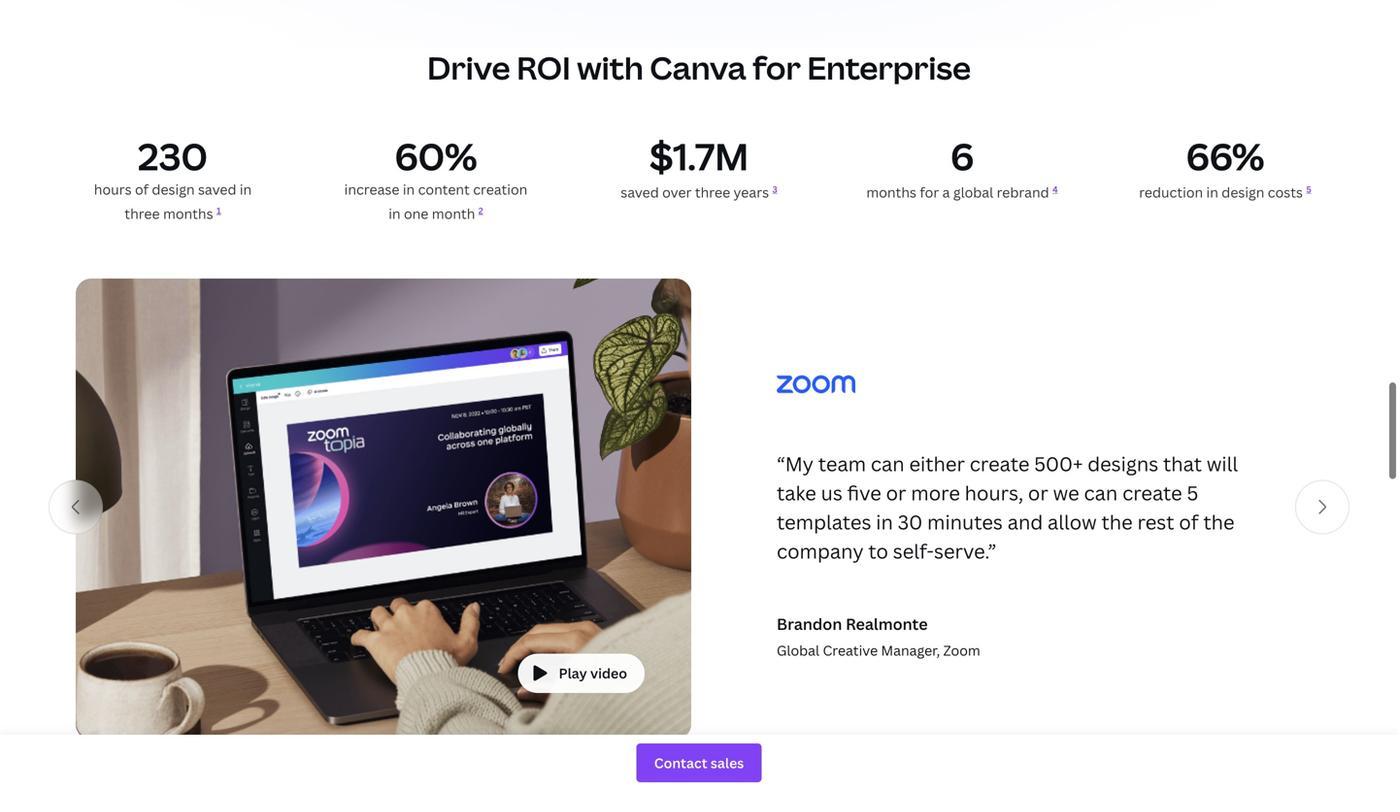 Task type: locate. For each thing, give the bounding box(es) containing it.
0 horizontal spatial months
[[163, 205, 213, 223]]

0 horizontal spatial the
[[1102, 509, 1133, 536]]

0 vertical spatial three
[[695, 183, 731, 202]]

design down 66%
[[1222, 183, 1265, 202]]

design
[[152, 180, 195, 199], [1222, 183, 1265, 202]]

saved
[[198, 180, 236, 199], [621, 183, 659, 202]]

three
[[695, 183, 731, 202], [125, 205, 160, 223]]

for right canva
[[753, 47, 801, 89]]

the
[[1102, 509, 1133, 536], [1204, 509, 1235, 536]]

design inside hours of design saved in three months
[[152, 180, 195, 199]]

or left we
[[1028, 480, 1049, 507]]

for
[[753, 47, 801, 89], [920, 183, 939, 202]]

1 horizontal spatial create
[[1123, 480, 1183, 507]]

5 down that
[[1187, 480, 1199, 507]]

months
[[867, 183, 917, 202], [163, 205, 213, 223]]

1 vertical spatial months
[[163, 205, 213, 223]]

five
[[848, 480, 882, 507]]

0 horizontal spatial saved
[[198, 180, 236, 199]]

1 horizontal spatial saved
[[621, 183, 659, 202]]

in up one
[[403, 180, 415, 199]]

in down 66%
[[1207, 183, 1219, 202]]

we
[[1053, 480, 1080, 507]]

0 vertical spatial can
[[871, 451, 905, 478]]

$1.7m saved over three years 3
[[621, 131, 778, 202]]

over
[[663, 183, 692, 202]]

in left 30
[[876, 509, 893, 536]]

1 horizontal spatial of
[[1179, 509, 1199, 536]]

create
[[970, 451, 1030, 478], [1123, 480, 1183, 507]]

of
[[135, 180, 149, 199], [1179, 509, 1199, 536]]

of right rest
[[1179, 509, 1199, 536]]

1 vertical spatial of
[[1179, 509, 1199, 536]]

saved left over
[[621, 183, 659, 202]]

saved up the 1
[[198, 180, 236, 199]]

in right 230
[[240, 180, 252, 199]]

0 vertical spatial of
[[135, 180, 149, 199]]

1 horizontal spatial months
[[867, 183, 917, 202]]

one
[[404, 205, 429, 223]]

1 or from the left
[[886, 480, 907, 507]]

three right over
[[695, 183, 731, 202]]

with
[[577, 47, 644, 89]]

of inside the "my team can either create 500+ designs that will take us five or more hours, or we can create 5 templates in 30 minutes and allow the rest of the company to self-serve."
[[1179, 509, 1199, 536]]

0 vertical spatial 5
[[1307, 184, 1312, 195]]

1 horizontal spatial the
[[1204, 509, 1235, 536]]

brandon
[[777, 614, 842, 635]]

canva
[[650, 47, 747, 89]]

global
[[954, 183, 994, 202]]

either
[[910, 451, 965, 478]]

2
[[479, 205, 483, 217]]

for left a
[[920, 183, 939, 202]]

the left rest
[[1102, 509, 1133, 536]]

in inside the "my team can either create 500+ designs that will take us five or more hours, or we can create 5 templates in 30 minutes and allow the rest of the company to self-serve."
[[876, 509, 893, 536]]

hours of design saved in three months
[[94, 180, 252, 223]]

4 link
[[1053, 184, 1058, 195]]

a
[[943, 183, 950, 202]]

1 horizontal spatial or
[[1028, 480, 1049, 507]]

500+
[[1035, 451, 1083, 478]]

30
[[898, 509, 923, 536]]

costs
[[1268, 183, 1303, 202]]

designs
[[1088, 451, 1159, 478]]

manager,
[[881, 642, 940, 660]]

or right five
[[886, 480, 907, 507]]

2 or from the left
[[1028, 480, 1049, 507]]

us
[[821, 480, 843, 507]]

in inside 66% reduction in design costs 5
[[1207, 183, 1219, 202]]

design right hours
[[152, 180, 195, 199]]

5
[[1307, 184, 1312, 195], [1187, 480, 1199, 507]]

0 horizontal spatial design
[[152, 180, 195, 199]]

0 horizontal spatial 5
[[1187, 480, 1199, 507]]

or
[[886, 480, 907, 507], [1028, 480, 1049, 507]]

6
[[951, 131, 974, 181]]

0 horizontal spatial of
[[135, 180, 149, 199]]

months left the 1 link
[[163, 205, 213, 223]]

1
[[217, 205, 221, 217]]

1 horizontal spatial design
[[1222, 183, 1265, 202]]

create up rest
[[1123, 480, 1183, 507]]

1 vertical spatial for
[[920, 183, 939, 202]]

0 horizontal spatial or
[[886, 480, 907, 507]]

three inside hours of design saved in three months
[[125, 205, 160, 223]]

in left one
[[389, 205, 401, 223]]

take
[[777, 480, 817, 507]]

can right we
[[1084, 480, 1118, 507]]

templates
[[777, 509, 872, 536]]

months left a
[[867, 183, 917, 202]]

0 vertical spatial for
[[753, 47, 801, 89]]

creation
[[473, 180, 528, 199]]

1 horizontal spatial three
[[695, 183, 731, 202]]

230
[[138, 131, 208, 181]]

global
[[777, 642, 820, 660]]

in
[[240, 180, 252, 199], [403, 180, 415, 199], [1207, 183, 1219, 202], [389, 205, 401, 223], [876, 509, 893, 536]]

of right hours
[[135, 180, 149, 199]]

5 right costs
[[1307, 184, 1312, 195]]

of inside hours of design saved in three months
[[135, 180, 149, 199]]

0 horizontal spatial can
[[871, 451, 905, 478]]

4
[[1053, 184, 1058, 195]]

self-
[[893, 538, 934, 565]]

1 horizontal spatial 5
[[1307, 184, 1312, 195]]

1 horizontal spatial can
[[1084, 480, 1118, 507]]

can
[[871, 451, 905, 478], [1084, 480, 1118, 507]]

the down will
[[1204, 509, 1235, 536]]

5 link
[[1307, 184, 1312, 195]]

drive
[[427, 47, 510, 89]]

realmonte
[[846, 614, 928, 635]]

1 vertical spatial 5
[[1187, 480, 1199, 507]]

can up five
[[871, 451, 905, 478]]

three down hours
[[125, 205, 160, 223]]

create up 'hours,'
[[970, 451, 1030, 478]]

more
[[911, 480, 960, 507]]

1 horizontal spatial for
[[920, 183, 939, 202]]

0 vertical spatial create
[[970, 451, 1030, 478]]

1 vertical spatial three
[[125, 205, 160, 223]]

0 vertical spatial months
[[867, 183, 917, 202]]

0 horizontal spatial three
[[125, 205, 160, 223]]



Task type: describe. For each thing, give the bounding box(es) containing it.
company
[[777, 538, 864, 565]]

for inside the 6 months for a global rebrand 4
[[920, 183, 939, 202]]

reduction
[[1139, 183, 1204, 202]]

5 inside 66% reduction in design costs 5
[[1307, 184, 1312, 195]]

allow
[[1048, 509, 1097, 536]]

saved inside '$1.7m saved over three years 3'
[[621, 183, 659, 202]]

brandon realmonte global creative manager, zoom
[[777, 614, 981, 660]]

minutes
[[928, 509, 1003, 536]]

66%
[[1187, 131, 1265, 181]]

rebrand
[[997, 183, 1050, 202]]

years
[[734, 183, 769, 202]]

2 the from the left
[[1204, 509, 1235, 536]]

will
[[1207, 451, 1238, 478]]

zoom image
[[777, 374, 856, 393]]

5 inside the "my team can either create 500+ designs that will take us five or more hours, or we can create 5 templates in 30 minutes and allow the rest of the company to self-serve."
[[1187, 480, 1199, 507]]

months inside hours of design saved in three months
[[163, 205, 213, 223]]

content
[[418, 180, 470, 199]]

6 months for a global rebrand 4
[[867, 131, 1058, 202]]

that
[[1164, 451, 1202, 478]]

rest
[[1138, 509, 1175, 536]]

drive roi with canva for enterprise
[[427, 47, 971, 89]]

in inside hours of design saved in three months
[[240, 180, 252, 199]]

3
[[773, 184, 778, 195]]

1 the from the left
[[1102, 509, 1133, 536]]

$1.7m
[[650, 131, 749, 181]]

month
[[432, 205, 475, 223]]

serve."
[[934, 538, 997, 565]]

three inside '$1.7m saved over three years 3'
[[695, 183, 731, 202]]

increase in content creation in one month
[[344, 180, 528, 223]]

0 horizontal spatial for
[[753, 47, 801, 89]]

0 horizontal spatial create
[[970, 451, 1030, 478]]

66% reduction in design costs 5
[[1139, 131, 1312, 202]]

enterprise
[[807, 47, 971, 89]]

1 vertical spatial can
[[1084, 480, 1118, 507]]

3 link
[[773, 184, 778, 195]]

to
[[869, 538, 889, 565]]

"my
[[777, 451, 814, 478]]

design inside 66% reduction in design costs 5
[[1222, 183, 1265, 202]]

saved inside hours of design saved in three months
[[198, 180, 236, 199]]

60%
[[395, 131, 477, 181]]

zoom
[[944, 642, 981, 660]]

team
[[819, 451, 866, 478]]

1 link
[[217, 205, 221, 217]]

hours
[[94, 180, 132, 199]]

creative
[[823, 642, 878, 660]]

"my team can either create 500+ designs that will take us five or more hours, or we can create 5 templates in 30 minutes and allow the rest of the company to self-serve."
[[777, 451, 1238, 565]]

and
[[1008, 509, 1043, 536]]

months inside the 6 months for a global rebrand 4
[[867, 183, 917, 202]]

2 link
[[479, 205, 483, 217]]

increase
[[344, 180, 400, 199]]

roi
[[517, 47, 571, 89]]

hours,
[[965, 480, 1024, 507]]

1 vertical spatial create
[[1123, 480, 1183, 507]]



Task type: vqa. For each thing, say whether or not it's contained in the screenshot.
APP
no



